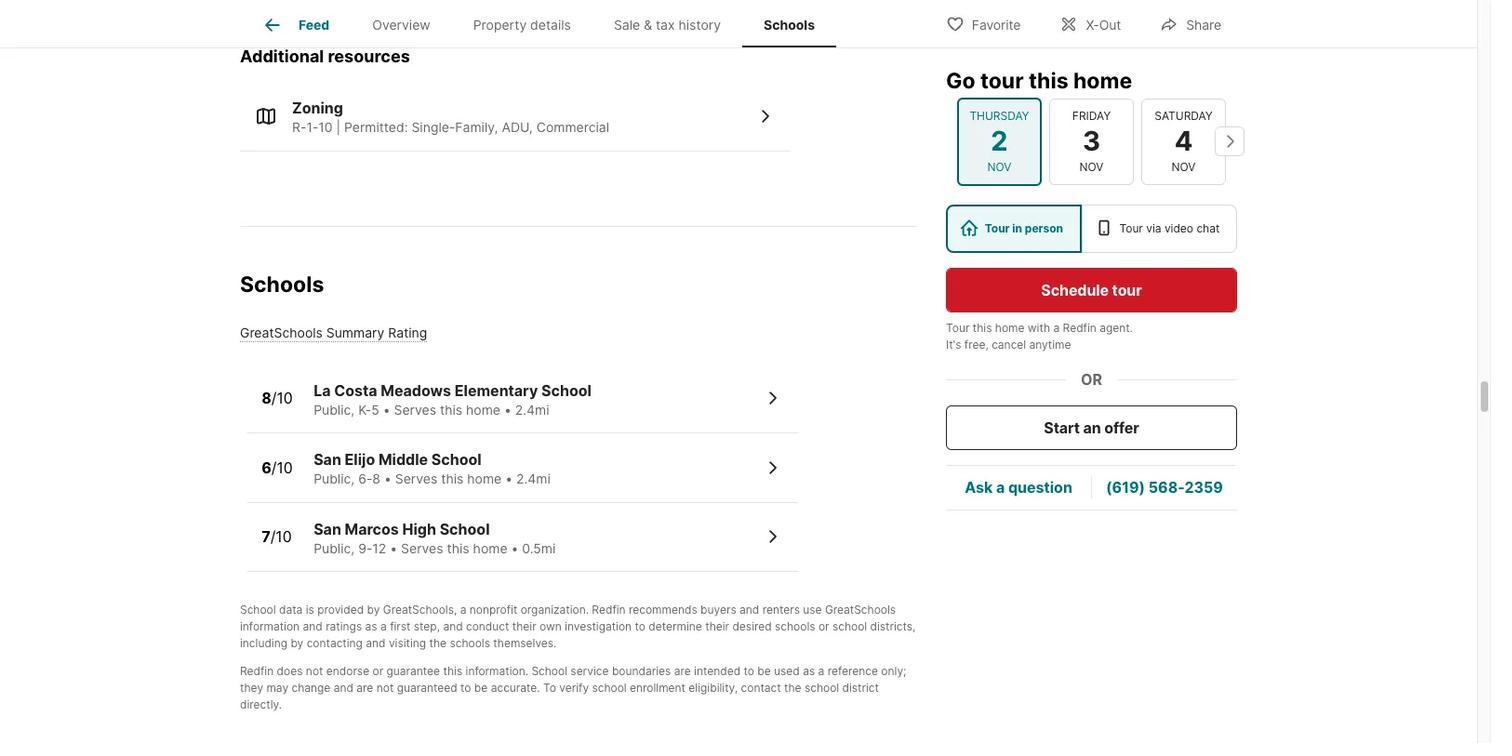 Task type: describe. For each thing, give the bounding box(es) containing it.
nov for 4
[[1172, 159, 1196, 173]]

rating
[[388, 324, 427, 340]]

san for san marcos high school
[[314, 520, 341, 538]]

go tour this home
[[946, 67, 1132, 93]]

1 vertical spatial are
[[357, 681, 373, 695]]

service
[[571, 664, 609, 678]]

provided
[[317, 603, 364, 617]]

school inside la costa meadows elementary school public, k-5 • serves this home • 2.4mi
[[541, 381, 591, 400]]

tab list containing feed
[[240, 0, 851, 47]]

0 horizontal spatial greatschools
[[240, 324, 323, 340]]

this up guaranteed
[[443, 664, 462, 678]]

school inside first step, and conduct their own investigation to determine their desired schools or school districts, including by contacting and visiting the schools themselves.
[[832, 620, 867, 633]]

schools inside tab
[[764, 17, 815, 33]]

2.4mi inside san elijo middle school public, 6-8 • serves this home • 2.4mi
[[516, 471, 550, 487]]

public, inside la costa meadows elementary school public, k-5 • serves this home • 2.4mi
[[314, 401, 355, 417]]

tour this home with a redfin agent. it's free, cancel anytime
[[946, 320, 1133, 351]]

home inside san marcos high school public, 9-12 • serves this home • 0.5mi
[[473, 540, 507, 556]]

boundaries
[[612, 664, 671, 678]]

chat
[[1197, 220, 1220, 234]]

tour via video chat option
[[1082, 204, 1237, 252]]

schools tab
[[742, 3, 836, 47]]

0 vertical spatial are
[[674, 664, 691, 678]]

6
[[261, 458, 271, 477]]

friday
[[1072, 109, 1111, 123]]

0 vertical spatial 8
[[261, 389, 271, 408]]

sale & tax history
[[614, 17, 721, 33]]

.
[[534, 16, 538, 30]]

2
[[991, 124, 1008, 157]]

meadows
[[381, 381, 451, 400]]

may
[[266, 681, 288, 695]]

568-
[[1149, 478, 1184, 496]]

sale & tax history tab
[[592, 3, 742, 47]]

x-out
[[1086, 16, 1121, 32]]

history
[[679, 17, 721, 33]]

themselves.
[[493, 636, 557, 650]]

thursday 2 nov
[[970, 109, 1029, 173]]

serves for middle
[[395, 471, 437, 487]]

serves for high
[[401, 540, 443, 556]]

school inside school service boundaries are intended to be used as a reference only; they may change and are not
[[531, 664, 567, 678]]

this inside san marcos high school public, 9-12 • serves this home • 0.5mi
[[447, 540, 469, 556]]

contact
[[741, 681, 781, 695]]

10
[[318, 119, 333, 135]]

and inside school service boundaries are intended to be used as a reference only; they may change and are not
[[334, 681, 353, 695]]

2.4mi inside la costa meadows elementary school public, k-5 • serves this home • 2.4mi
[[515, 401, 549, 417]]

question
[[1008, 478, 1072, 496]]

7
[[261, 528, 270, 546]]

tour for tour in person
[[985, 220, 1010, 234]]

use
[[803, 603, 822, 617]]

ask
[[965, 478, 993, 496]]

1 their from the left
[[512, 620, 536, 633]]

tour in person option
[[946, 204, 1082, 252]]

12
[[372, 540, 386, 556]]

determine
[[649, 620, 702, 633]]

to
[[543, 681, 556, 695]]

elijo
[[345, 450, 375, 469]]

additional resources
[[240, 46, 410, 66]]

costa
[[334, 381, 377, 400]]

a left first
[[380, 620, 387, 633]]

the inside first step, and conduct their own investigation to determine their desired schools or school districts, including by contacting and visiting the schools themselves.
[[429, 636, 447, 650]]

feed link
[[261, 14, 330, 36]]

school inside san marcos high school public, 9-12 • serves this home • 0.5mi
[[440, 520, 490, 538]]

/10 for 6
[[271, 458, 293, 477]]

8 /10
[[261, 389, 293, 408]]

out
[[1099, 16, 1121, 32]]

updated
[[304, 16, 347, 30]]

x-
[[1086, 16, 1099, 32]]

home
[[240, 16, 271, 30]]

greatschools summary rating link
[[240, 324, 427, 340]]

zoning
[[292, 99, 343, 117]]

used
[[774, 664, 800, 678]]

0 vertical spatial by
[[351, 16, 364, 30]]

public, for elijo
[[314, 471, 355, 487]]

oct 26, 2023 .
[[466, 16, 538, 30]]

saturday
[[1155, 109, 1213, 123]]

endorse
[[326, 664, 369, 678]]

an
[[1083, 418, 1101, 436]]

school up the information
[[240, 603, 276, 617]]

list box containing tour in person
[[946, 204, 1237, 252]]

in
[[1012, 220, 1022, 234]]

0.5mi
[[522, 540, 556, 556]]

, a nonprofit organization. redfin recommends buyers and renters use greatschools information and ratings as a
[[240, 603, 896, 633]]

8 inside san elijo middle school public, 6-8 • serves this home • 2.4mi
[[372, 471, 380, 487]]

0 horizontal spatial redfin
[[240, 664, 274, 678]]

reference
[[828, 664, 878, 678]]

and down is at the bottom
[[303, 620, 323, 633]]

permitted:
[[344, 119, 408, 135]]

public, for marcos
[[314, 540, 355, 556]]

ratings
[[326, 620, 362, 633]]

tour for tour via video chat
[[1119, 220, 1143, 234]]

2359
[[1184, 478, 1223, 496]]

offer
[[1104, 418, 1139, 436]]

data
[[279, 603, 303, 617]]

contacting
[[307, 636, 363, 650]]

redfin does not endorse or guarantee this information.
[[240, 664, 528, 678]]

k-
[[358, 401, 371, 417]]

records
[[406, 16, 446, 30]]

tour for go
[[980, 67, 1024, 93]]

be inside school service boundaries are intended to be used as a reference only; they may change and are not
[[757, 664, 771, 678]]

middle
[[379, 450, 428, 469]]

1 vertical spatial schools
[[450, 636, 490, 650]]

desired
[[732, 620, 772, 633]]

greatschools inside , a nonprofit organization. redfin recommends buyers and renters use greatschools information and ratings as a
[[825, 603, 896, 617]]

&
[[644, 17, 652, 33]]

they
[[240, 681, 263, 695]]

eligibility,
[[689, 681, 738, 695]]

first step, and conduct their own investigation to determine their desired schools or school districts, including by contacting and visiting the schools themselves.
[[240, 620, 916, 650]]

tour for schedule
[[1112, 280, 1142, 299]]

nov for 3
[[1080, 159, 1104, 173]]

(619)
[[1106, 478, 1145, 496]]

details
[[530, 17, 571, 33]]

feed
[[299, 17, 330, 33]]

1 vertical spatial or
[[373, 664, 383, 678]]

or inside first step, and conduct their own investigation to determine their desired schools or school districts, including by contacting and visiting the schools themselves.
[[818, 620, 829, 633]]

is
[[306, 603, 314, 617]]

renters
[[762, 603, 800, 617]]

and up desired
[[739, 603, 759, 617]]

friday 3 nov
[[1072, 109, 1111, 173]]

start an offer
[[1044, 418, 1139, 436]]



Task type: vqa. For each thing, say whether or not it's contained in the screenshot.


Task type: locate. For each thing, give the bounding box(es) containing it.
and down endorse
[[334, 681, 353, 695]]

commercial
[[536, 119, 609, 135]]

x-out button
[[1044, 4, 1137, 42]]

nov inside thursday 2 nov
[[987, 159, 1011, 173]]

/10 down 8 /10
[[271, 458, 293, 477]]

1 horizontal spatial schools
[[775, 620, 815, 633]]

and down ,
[[443, 620, 463, 633]]

as inside , a nonprofit organization. redfin recommends buyers and renters use greatschools information and ratings as a
[[365, 620, 377, 633]]

the down step,
[[429, 636, 447, 650]]

overview
[[372, 17, 430, 33]]

school right middle
[[431, 450, 482, 469]]

this up the thursday
[[1029, 67, 1068, 93]]

this up san marcos high school public, 9-12 • serves this home • 0.5mi
[[441, 471, 464, 487]]

single-
[[412, 119, 455, 135]]

1 vertical spatial redfin
[[592, 603, 626, 617]]

investigation
[[565, 620, 632, 633]]

schools down renters
[[775, 620, 815, 633]]

redfin inside tour this home with a redfin agent. it's free, cancel anytime
[[1063, 320, 1096, 334]]

a inside tour this home with a redfin agent. it's free, cancel anytime
[[1053, 320, 1060, 334]]

and up redfin does not endorse or guarantee this information.
[[366, 636, 386, 650]]

1 horizontal spatial not
[[376, 681, 394, 695]]

next image
[[1215, 126, 1245, 156]]

3 nov from the left
[[1172, 159, 1196, 173]]

redfin inside , a nonprofit organization. redfin recommends buyers and renters use greatschools information and ratings as a
[[592, 603, 626, 617]]

1 public, from the top
[[314, 401, 355, 417]]

accurate.
[[491, 681, 540, 695]]

be inside the guaranteed to be accurate. to verify school enrollment eligibility, contact the school district directly.
[[474, 681, 488, 695]]

school
[[541, 381, 591, 400], [431, 450, 482, 469], [440, 520, 490, 538], [240, 603, 276, 617], [531, 664, 567, 678]]

property details
[[473, 17, 571, 33]]

a left reference
[[818, 664, 824, 678]]

2 vertical spatial public,
[[314, 540, 355, 556]]

nov down 3
[[1080, 159, 1104, 173]]

2 vertical spatial /10
[[270, 528, 292, 546]]

1 vertical spatial san
[[314, 520, 341, 538]]

serves down middle
[[395, 471, 437, 487]]

be down information.
[[474, 681, 488, 695]]

,
[[454, 603, 457, 617]]

/10 down 6 /10
[[270, 528, 292, 546]]

1 vertical spatial 2.4mi
[[516, 471, 550, 487]]

are up enrollment
[[674, 664, 691, 678]]

1 vertical spatial public,
[[314, 471, 355, 487]]

la costa meadows elementary school public, k-5 • serves this home • 2.4mi
[[314, 381, 591, 417]]

this inside san elijo middle school public, 6-8 • serves this home • 2.4mi
[[441, 471, 464, 487]]

0 horizontal spatial tour
[[980, 67, 1024, 93]]

home down elementary
[[466, 401, 500, 417]]

/10 for 8
[[271, 389, 293, 408]]

0 horizontal spatial their
[[512, 620, 536, 633]]

school down reference
[[805, 681, 839, 695]]

step,
[[414, 620, 440, 633]]

not up change
[[306, 664, 323, 678]]

san inside san elijo middle school public, 6-8 • serves this home • 2.4mi
[[314, 450, 341, 469]]

to inside the guaranteed to be accurate. to verify school enrollment eligibility, contact the school district directly.
[[460, 681, 471, 695]]

1 horizontal spatial by
[[351, 16, 364, 30]]

their up themselves.
[[512, 620, 536, 633]]

san elijo middle school public, 6-8 • serves this home • 2.4mi
[[314, 450, 550, 487]]

serves inside la costa meadows elementary school public, k-5 • serves this home • 2.4mi
[[394, 401, 436, 417]]

2 vertical spatial to
[[460, 681, 471, 695]]

school inside san elijo middle school public, 6-8 • serves this home • 2.4mi
[[431, 450, 482, 469]]

/10 for 7
[[270, 528, 292, 546]]

0 horizontal spatial tour
[[946, 320, 970, 334]]

the down used
[[784, 681, 801, 695]]

home inside la costa meadows elementary school public, k-5 • serves this home • 2.4mi
[[466, 401, 500, 417]]

to inside first step, and conduct their own investigation to determine their desired schools or school districts, including by contacting and visiting the schools themselves.
[[635, 620, 645, 633]]

schedule
[[1041, 280, 1109, 299]]

by right provided
[[367, 603, 380, 617]]

this down meadows
[[440, 401, 462, 417]]

guaranteed
[[397, 681, 457, 695]]

by left county
[[351, 16, 364, 30]]

1 vertical spatial /10
[[271, 458, 293, 477]]

property details tab
[[452, 3, 592, 47]]

ask a question link
[[965, 478, 1072, 496]]

to down information.
[[460, 681, 471, 695]]

additional
[[240, 46, 324, 66]]

|
[[336, 119, 341, 135]]

tour up it's
[[946, 320, 970, 334]]

san marcos high school public, 9-12 • serves this home • 0.5mi
[[314, 520, 556, 556]]

1 horizontal spatial the
[[784, 681, 801, 695]]

tour
[[985, 220, 1010, 234], [1119, 220, 1143, 234], [946, 320, 970, 334]]

enrollment
[[630, 681, 686, 695]]

0 horizontal spatial schools
[[450, 636, 490, 650]]

8 down 'elijo'
[[372, 471, 380, 487]]

redfin up investigation
[[592, 603, 626, 617]]

as right used
[[803, 664, 815, 678]]

home inside tour this home with a redfin agent. it's free, cancel anytime
[[995, 320, 1025, 334]]

directly.
[[240, 698, 282, 712]]

overview tab
[[351, 3, 452, 47]]

0 vertical spatial schools
[[764, 17, 815, 33]]

san for san elijo middle school
[[314, 450, 341, 469]]

0 vertical spatial public,
[[314, 401, 355, 417]]

tour left in
[[985, 220, 1010, 234]]

1 vertical spatial the
[[784, 681, 801, 695]]

home
[[1073, 67, 1132, 93], [995, 320, 1025, 334], [466, 401, 500, 417], [467, 471, 502, 487], [473, 540, 507, 556]]

serves inside san marcos high school public, 9-12 • serves this home • 0.5mi
[[401, 540, 443, 556]]

oct
[[466, 16, 484, 30]]

schools right history
[[764, 17, 815, 33]]

nov inside saturday 4 nov
[[1172, 159, 1196, 173]]

does
[[277, 664, 303, 678]]

greatschools up step,
[[383, 603, 454, 617]]

home up friday
[[1073, 67, 1132, 93]]

serves down high
[[401, 540, 443, 556]]

or
[[1081, 369, 1102, 388]]

2 san from the top
[[314, 520, 341, 538]]

the inside the guaranteed to be accurate. to verify school enrollment eligibility, contact the school district directly.
[[784, 681, 801, 695]]

0 horizontal spatial schools
[[240, 271, 324, 297]]

this
[[1029, 67, 1068, 93], [973, 320, 992, 334], [440, 401, 462, 417], [441, 471, 464, 487], [447, 540, 469, 556], [443, 664, 462, 678]]

8 left la
[[261, 389, 271, 408]]

1 vertical spatial by
[[367, 603, 380, 617]]

via
[[1146, 220, 1161, 234]]

2 nov from the left
[[1080, 159, 1104, 173]]

0 vertical spatial 2.4mi
[[515, 401, 549, 417]]

by inside first step, and conduct their own investigation to determine their desired schools or school districts, including by contacting and visiting the schools themselves.
[[291, 636, 304, 650]]

or right endorse
[[373, 664, 383, 678]]

0 vertical spatial serves
[[394, 401, 436, 417]]

2 horizontal spatial tour
[[1119, 220, 1143, 234]]

county
[[367, 16, 403, 30]]

share button
[[1144, 4, 1237, 42]]

favorite button
[[930, 4, 1037, 42]]

0 horizontal spatial are
[[357, 681, 373, 695]]

thursday
[[970, 109, 1029, 123]]

0 vertical spatial redfin
[[1063, 320, 1096, 334]]

to inside school service boundaries are intended to be used as a reference only; they may change and are not
[[744, 664, 754, 678]]

saturday 4 nov
[[1155, 109, 1213, 173]]

guaranteed to be accurate. to verify school enrollment eligibility, contact the school district directly.
[[240, 681, 879, 712]]

home inside san elijo middle school public, 6-8 • serves this home • 2.4mi
[[467, 471, 502, 487]]

this up free,
[[973, 320, 992, 334]]

schools up greatschools summary rating link
[[240, 271, 324, 297]]

tour
[[980, 67, 1024, 93], [1112, 280, 1142, 299]]

school
[[832, 620, 867, 633], [592, 681, 627, 695], [805, 681, 839, 695]]

san left marcos
[[314, 520, 341, 538]]

1 horizontal spatial tour
[[985, 220, 1010, 234]]

2.4mi up 0.5mi
[[516, 471, 550, 487]]

the
[[429, 636, 447, 650], [784, 681, 801, 695]]

tax
[[656, 17, 675, 33]]

(619) 568-2359
[[1106, 478, 1223, 496]]

not inside school service boundaries are intended to be used as a reference only; they may change and are not
[[376, 681, 394, 695]]

school up to
[[531, 664, 567, 678]]

home up cancel at top
[[995, 320, 1025, 334]]

family,
[[455, 119, 498, 135]]

public, left 6-
[[314, 471, 355, 487]]

a right with
[[1053, 320, 1060, 334]]

1 horizontal spatial as
[[803, 664, 815, 678]]

0 vertical spatial the
[[429, 636, 447, 650]]

2 their from the left
[[705, 620, 729, 633]]

it's
[[946, 337, 961, 351]]

2 horizontal spatial nov
[[1172, 159, 1196, 173]]

public, inside san marcos high school public, 9-12 • serves this home • 0.5mi
[[314, 540, 355, 556]]

2023
[[507, 16, 534, 30]]

be up the contact
[[757, 664, 771, 678]]

including
[[240, 636, 287, 650]]

1 vertical spatial to
[[744, 664, 754, 678]]

or down 'use'
[[818, 620, 829, 633]]

by up does
[[291, 636, 304, 650]]

1 horizontal spatial nov
[[1080, 159, 1104, 173]]

5
[[371, 401, 379, 417]]

0 horizontal spatial nov
[[987, 159, 1011, 173]]

tour inside the schedule tour button
[[1112, 280, 1142, 299]]

home left 0.5mi
[[473, 540, 507, 556]]

2.4mi
[[515, 401, 549, 417], [516, 471, 550, 487]]

school down service
[[592, 681, 627, 695]]

1 vertical spatial 8
[[372, 471, 380, 487]]

tab list
[[240, 0, 851, 47]]

not down redfin does not endorse or guarantee this information.
[[376, 681, 394, 695]]

0 horizontal spatial to
[[460, 681, 471, 695]]

0 horizontal spatial by
[[291, 636, 304, 650]]

organization.
[[521, 603, 589, 617]]

nov
[[987, 159, 1011, 173], [1080, 159, 1104, 173], [1172, 159, 1196, 173]]

this inside tour this home with a redfin agent. it's free, cancel anytime
[[973, 320, 992, 334]]

3 public, from the top
[[314, 540, 355, 556]]

0 horizontal spatial or
[[373, 664, 383, 678]]

1 horizontal spatial redfin
[[592, 603, 626, 617]]

6-
[[358, 471, 372, 487]]

2 horizontal spatial greatschools
[[825, 603, 896, 617]]

cancel
[[992, 337, 1026, 351]]

1 horizontal spatial greatschools
[[383, 603, 454, 617]]

elementary
[[455, 381, 538, 400]]

1 horizontal spatial are
[[674, 664, 691, 678]]

0 horizontal spatial the
[[429, 636, 447, 650]]

are down endorse
[[357, 681, 373, 695]]

with
[[1028, 320, 1050, 334]]

0 vertical spatial be
[[757, 664, 771, 678]]

public, inside san elijo middle school public, 6-8 • serves this home • 2.4mi
[[314, 471, 355, 487]]

as
[[365, 620, 377, 633], [803, 664, 815, 678]]

2 public, from the top
[[314, 471, 355, 487]]

nonprofit
[[470, 603, 517, 617]]

favorite
[[972, 16, 1021, 32]]

1 horizontal spatial to
[[635, 620, 645, 633]]

to up the contact
[[744, 664, 754, 678]]

tour inside tour this home with a redfin agent. it's free, cancel anytime
[[946, 320, 970, 334]]

intended
[[694, 664, 741, 678]]

person
[[1025, 220, 1063, 234]]

public,
[[314, 401, 355, 417], [314, 471, 355, 487], [314, 540, 355, 556]]

school right elementary
[[541, 381, 591, 400]]

1 vertical spatial schools
[[240, 271, 324, 297]]

0 horizontal spatial not
[[306, 664, 323, 678]]

list box
[[946, 204, 1237, 252]]

adu,
[[502, 119, 533, 135]]

greatschools up districts,
[[825, 603, 896, 617]]

2 horizontal spatial by
[[367, 603, 380, 617]]

0 vertical spatial to
[[635, 620, 645, 633]]

greatschools up 8 /10
[[240, 324, 323, 340]]

marcos
[[345, 520, 399, 538]]

1 vertical spatial tour
[[1112, 280, 1142, 299]]

2 horizontal spatial to
[[744, 664, 754, 678]]

home up san marcos high school public, 9-12 • serves this home • 0.5mi
[[467, 471, 502, 487]]

2 horizontal spatial redfin
[[1063, 320, 1096, 334]]

tour up the thursday
[[980, 67, 1024, 93]]

their down buyers
[[705, 620, 729, 633]]

2 vertical spatial redfin
[[240, 664, 274, 678]]

1 horizontal spatial tour
[[1112, 280, 1142, 299]]

public, down la
[[314, 401, 355, 417]]

this inside la costa meadows elementary school public, k-5 • serves this home • 2.4mi
[[440, 401, 462, 417]]

nov for 2
[[987, 159, 1011, 173]]

1 horizontal spatial their
[[705, 620, 729, 633]]

as right ratings
[[365, 620, 377, 633]]

2 vertical spatial serves
[[401, 540, 443, 556]]

0 vertical spatial not
[[306, 664, 323, 678]]

0 horizontal spatial be
[[474, 681, 488, 695]]

2 vertical spatial by
[[291, 636, 304, 650]]

1 vertical spatial serves
[[395, 471, 437, 487]]

schools down the 'conduct'
[[450, 636, 490, 650]]

first
[[390, 620, 411, 633]]

a right ,
[[460, 603, 466, 617]]

share
[[1186, 16, 1221, 32]]

1 san from the top
[[314, 450, 341, 469]]

0 vertical spatial schools
[[775, 620, 815, 633]]

this up ,
[[447, 540, 469, 556]]

san inside san marcos high school public, 9-12 • serves this home • 0.5mi
[[314, 520, 341, 538]]

serves inside san elijo middle school public, 6-8 • serves this home • 2.4mi
[[395, 471, 437, 487]]

1 horizontal spatial schools
[[764, 17, 815, 33]]

to down recommends
[[635, 620, 645, 633]]

nov down 4
[[1172, 159, 1196, 173]]

districts,
[[870, 620, 916, 633]]

1 vertical spatial as
[[803, 664, 815, 678]]

serves down meadows
[[394, 401, 436, 417]]

nov inside friday 3 nov
[[1080, 159, 1104, 173]]

a right "ask"
[[996, 478, 1005, 496]]

public, left the 9-
[[314, 540, 355, 556]]

1 vertical spatial be
[[474, 681, 488, 695]]

1 nov from the left
[[987, 159, 1011, 173]]

6 /10
[[261, 458, 293, 477]]

0 vertical spatial or
[[818, 620, 829, 633]]

1 horizontal spatial be
[[757, 664, 771, 678]]

3
[[1083, 124, 1100, 157]]

tour up the agent.
[[1112, 280, 1142, 299]]

nov down 2
[[987, 159, 1011, 173]]

0 vertical spatial tour
[[980, 67, 1024, 93]]

7 /10
[[261, 528, 292, 546]]

1 horizontal spatial 8
[[372, 471, 380, 487]]

school left districts,
[[832, 620, 867, 633]]

a inside school service boundaries are intended to be used as a reference only; they may change and are not
[[818, 664, 824, 678]]

information.
[[466, 664, 528, 678]]

verify
[[559, 681, 589, 695]]

school data is provided by greatschools
[[240, 603, 454, 617]]

as inside school service boundaries are intended to be used as a reference only; they may change and are not
[[803, 664, 815, 678]]

0 horizontal spatial as
[[365, 620, 377, 633]]

None button
[[957, 97, 1042, 185], [1049, 98, 1134, 184], [1141, 98, 1226, 184], [957, 97, 1042, 185], [1049, 98, 1134, 184], [1141, 98, 1226, 184]]

agent.
[[1100, 320, 1133, 334]]

8
[[261, 389, 271, 408], [372, 471, 380, 487]]

resources
[[328, 46, 410, 66]]

school right high
[[440, 520, 490, 538]]

guarantee
[[386, 664, 440, 678]]

/10 left la
[[271, 389, 293, 408]]

redfin up they on the left of page
[[240, 664, 274, 678]]

2.4mi down elementary
[[515, 401, 549, 417]]

redfin up anytime
[[1063, 320, 1096, 334]]

tour left via
[[1119, 220, 1143, 234]]

property
[[473, 17, 527, 33]]

0 horizontal spatial 8
[[261, 389, 271, 408]]

0 vertical spatial san
[[314, 450, 341, 469]]

1 vertical spatial not
[[376, 681, 394, 695]]

school service boundaries are intended to be used as a reference only; they may change and are not
[[240, 664, 906, 695]]

0 vertical spatial as
[[365, 620, 377, 633]]

1 horizontal spatial or
[[818, 620, 829, 633]]

san left 'elijo'
[[314, 450, 341, 469]]

0 vertical spatial /10
[[271, 389, 293, 408]]



